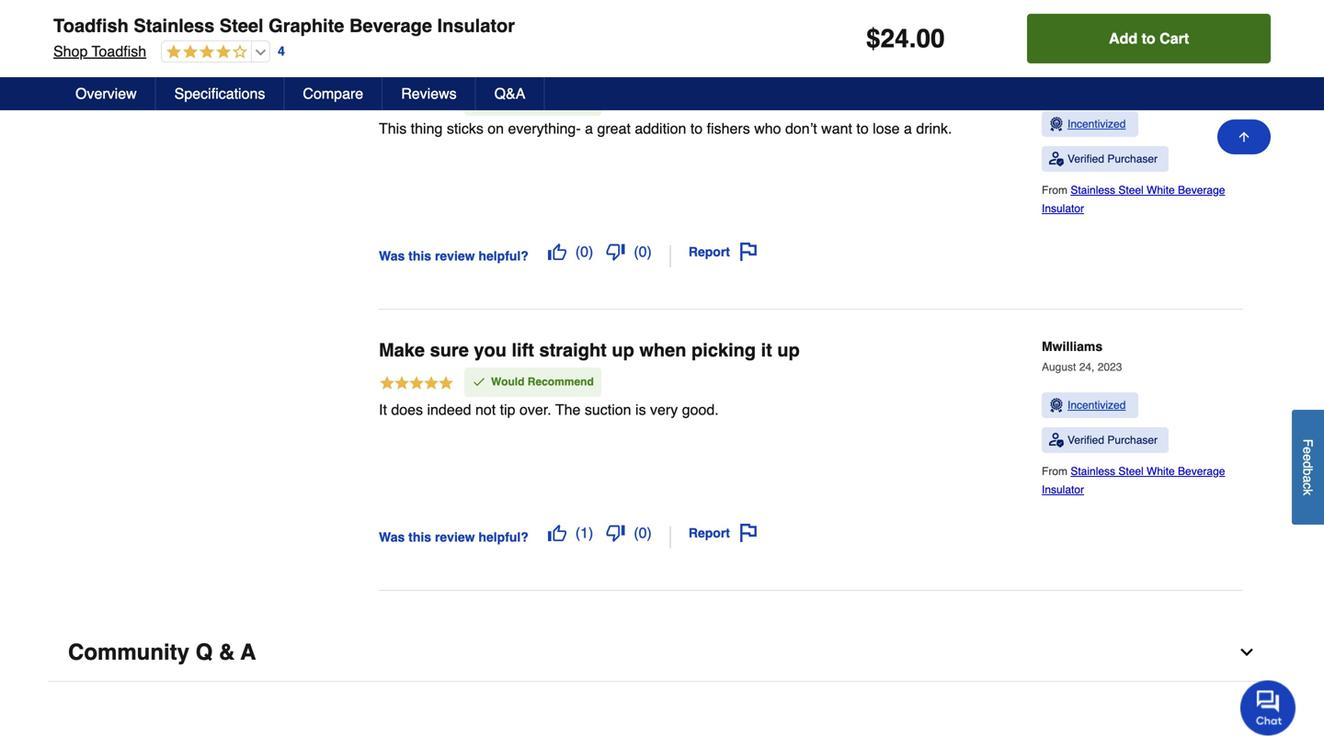 Task type: vqa. For each thing, say whether or not it's contained in the screenshot.
Now that your cabinets are painted, consider adding shelf liners. Some liners are decorative and stick to the surface. Others are padded to help protect the surface.
no



Task type: describe. For each thing, give the bounding box(es) containing it.
lift
[[512, 340, 534, 361]]

q&a button
[[476, 77, 545, 110]]

you
[[474, 340, 507, 361]]

0 vertical spatial beverage
[[349, 15, 432, 36]]

white for won't tip, very sticky.
[[1147, 184, 1175, 197]]

1 up from the left
[[612, 340, 634, 361]]

it
[[379, 401, 387, 418]]

( 0 ) for lift
[[634, 525, 652, 542]]

a for b
[[1301, 476, 1315, 483]]

00
[[916, 24, 945, 53]]

18,
[[1065, 80, 1080, 93]]

a for everything-
[[585, 120, 593, 137]]

want
[[821, 120, 852, 137]]

verified purchaser for make sure you lift straight up when picking it up
[[1068, 434, 1158, 447]]

this for won't
[[408, 249, 431, 263]]

verified purchaser for won't tip, very sticky.
[[1068, 153, 1158, 166]]

f e e d b a c k
[[1301, 439, 1315, 496]]

on
[[488, 120, 504, 137]]

recommend for lift
[[528, 376, 594, 389]]

mwilliams
[[1042, 339, 1103, 354]]

from for won't tip, very sticky.
[[1042, 184, 1071, 197]]

f e e d b a c k button
[[1292, 410, 1324, 525]]

compare
[[303, 85, 363, 102]]

to inside button
[[1142, 30, 1156, 47]]

thumb down image for lift
[[606, 524, 625, 543]]

q&a
[[494, 85, 525, 102]]

not
[[475, 401, 496, 418]]

would recommend for sticky.
[[491, 94, 594, 107]]

this
[[379, 120, 407, 137]]

flag image for make sure you lift straight up when picking it up
[[739, 524, 758, 543]]

july
[[1042, 80, 1062, 93]]

everything-
[[508, 120, 581, 137]]

insulator for won't tip, very sticky.
[[1042, 202, 1084, 215]]

2023 for won't tip, very sticky.
[[1083, 80, 1108, 93]]

24,
[[1079, 361, 1095, 374]]

addition
[[635, 120, 686, 137]]

won't tip, very sticky.
[[379, 59, 566, 80]]

indeed
[[427, 401, 471, 418]]

tip
[[500, 401, 515, 418]]

verified purchaser icon image for won't tip, very sticky.
[[1049, 152, 1064, 167]]

it does indeed not tip over. the suction is very good.
[[379, 401, 719, 418]]

was for make sure you lift straight up when picking it up
[[379, 530, 405, 545]]

review for sure
[[435, 530, 475, 545]]

stainless steel white beverage insulator for make sure you lift straight up when picking it up
[[1042, 465, 1225, 497]]

steel for make sure you lift straight up when picking it up
[[1119, 465, 1144, 478]]

chevron down image
[[1238, 644, 1256, 662]]

picking
[[692, 340, 756, 361]]

specifications
[[174, 85, 265, 102]]

beverage for make sure you lift straight up when picking it up
[[1178, 465, 1225, 478]]

don't
[[785, 120, 817, 137]]

d
[[1301, 461, 1315, 469]]

) for thumb up image
[[589, 525, 593, 542]]

incentivized for won't tip, very sticky.
[[1068, 118, 1126, 131]]

k
[[1301, 489, 1315, 496]]

review for tip,
[[435, 249, 475, 263]]

stainless for won't tip, very sticky.
[[1071, 184, 1115, 197]]

1 horizontal spatial very
[[650, 401, 678, 418]]

1 e from the top
[[1301, 447, 1315, 454]]

verified for won't tip, very sticky.
[[1068, 153, 1104, 166]]

thumb up image
[[548, 524, 566, 543]]

the
[[555, 401, 581, 418]]

report for won't tip, very sticky.
[[689, 245, 730, 259]]

shop toadfish
[[53, 43, 146, 60]]

incentivized for make sure you lift straight up when picking it up
[[1068, 399, 1126, 412]]

this for make
[[408, 530, 431, 545]]

cart
[[1160, 30, 1189, 47]]

1 horizontal spatial a
[[904, 120, 912, 137]]

&
[[219, 640, 235, 665]]

stainless steel white beverage insulator link for make sure you lift straight up when picking it up
[[1042, 465, 1225, 497]]

was this review helpful? for tip,
[[379, 249, 529, 263]]

overview
[[75, 85, 137, 102]]

would recommend for lift
[[491, 376, 594, 389]]

david
[[1042, 58, 1077, 73]]

suction
[[585, 401, 631, 418]]

) for lift's 'thumb down' image
[[647, 525, 652, 542]]

1 vertical spatial toadfish
[[92, 43, 146, 60]]

.
[[909, 24, 916, 53]]

1 horizontal spatial to
[[856, 120, 869, 137]]

over.
[[520, 401, 551, 418]]

was for won't tip, very sticky.
[[379, 249, 405, 263]]

5 stars image for make
[[379, 375, 454, 394]]

a
[[241, 640, 256, 665]]

stainless for make sure you lift straight up when picking it up
[[1071, 465, 1115, 478]]

0 vertical spatial toadfish
[[53, 15, 129, 36]]

graphite
[[269, 15, 344, 36]]

0 vertical spatial stainless
[[134, 15, 214, 36]]

thumb down image for sticky.
[[606, 243, 625, 261]]

would for you
[[491, 376, 525, 389]]

stainless steel white beverage insulator for won't tip, very sticky.
[[1042, 184, 1225, 215]]

) for 'thumb down' image related to sticky.
[[647, 243, 652, 260]]

insulator for make sure you lift straight up when picking it up
[[1042, 484, 1084, 497]]

fishers
[[707, 120, 750, 137]]

0 horizontal spatial very
[[467, 59, 505, 80]]

0 for sticky.
[[639, 243, 647, 260]]

incentivised review icon image for make sure you lift straight up when picking it up
[[1049, 398, 1064, 413]]

( 1 )
[[575, 525, 593, 542]]

sure
[[430, 340, 469, 361]]

stainless steel white beverage insulator link for won't tip, very sticky.
[[1042, 184, 1225, 215]]

when
[[639, 340, 686, 361]]

from for make sure you lift straight up when picking it up
[[1042, 465, 1071, 478]]

toadfish stainless steel graphite beverage insulator
[[53, 15, 515, 36]]

add to cart button
[[1027, 14, 1271, 63]]

white for make sure you lift straight up when picking it up
[[1147, 465, 1175, 478]]

reviews button
[[383, 77, 476, 110]]

who
[[754, 120, 781, 137]]

arrow up image
[[1237, 130, 1252, 144]]

make
[[379, 340, 425, 361]]

add to cart
[[1109, 30, 1189, 47]]



Task type: locate. For each thing, give the bounding box(es) containing it.
from
[[1042, 184, 1071, 197], [1042, 465, 1071, 478]]

2 up from the left
[[777, 340, 800, 361]]

1 vertical spatial verified purchaser icon image
[[1049, 433, 1064, 448]]

august
[[1042, 361, 1076, 374]]

a inside 'button'
[[1301, 476, 1315, 483]]

checkmark image
[[472, 93, 486, 108], [472, 375, 486, 389]]

0 vertical spatial 5 stars image
[[379, 93, 454, 113]]

0 vertical spatial steel
[[220, 15, 264, 36]]

1 verified purchaser icon image from the top
[[1049, 152, 1064, 167]]

0 vertical spatial incentivised review icon image
[[1049, 117, 1064, 132]]

2 vertical spatial steel
[[1119, 465, 1144, 478]]

0 vertical spatial was
[[379, 249, 405, 263]]

verified purchaser icon image down august
[[1049, 433, 1064, 448]]

report button for make sure you lift straight up when picking it up
[[682, 518, 764, 549]]

1 vertical spatial 5 stars image
[[379, 375, 454, 394]]

4
[[278, 44, 285, 59]]

was this review helpful?
[[379, 249, 529, 263], [379, 530, 529, 545]]

verified down '24,'
[[1068, 434, 1104, 447]]

0 horizontal spatial to
[[690, 120, 703, 137]]

f
[[1301, 439, 1315, 447]]

stainless
[[134, 15, 214, 36], [1071, 184, 1115, 197], [1071, 465, 1115, 478]]

this thing sticks on everything- a great addition to fishers who don't want to lose a drink.
[[379, 120, 952, 137]]

checkmark image for very
[[472, 93, 486, 108]]

purchaser for make sure you lift straight up when picking it up
[[1107, 434, 1158, 447]]

2 helpful? from the top
[[479, 530, 529, 545]]

very right is
[[650, 401, 678, 418]]

incentivized
[[1068, 118, 1126, 131], [1068, 399, 1126, 412]]

toadfish up overview
[[92, 43, 146, 60]]

helpful? left thumb up icon
[[479, 249, 529, 263]]

) for thumb up icon
[[589, 243, 593, 260]]

sticky.
[[510, 59, 566, 80]]

0 vertical spatial verified purchaser icon image
[[1049, 152, 1064, 167]]

0 for lift
[[639, 525, 647, 542]]

1 vertical spatial from
[[1042, 465, 1071, 478]]

2 vertical spatial beverage
[[1178, 465, 1225, 478]]

1 vertical spatial incentivised review icon image
[[1049, 398, 1064, 413]]

1 vertical spatial stainless steel white beverage insulator link
[[1042, 465, 1225, 497]]

1 vertical spatial beverage
[[1178, 184, 1225, 197]]

1 stainless steel white beverage insulator from the top
[[1042, 184, 1225, 215]]

5 stars image up thing at the top
[[379, 93, 454, 113]]

0 horizontal spatial a
[[585, 120, 593, 137]]

flag image for won't tip, very sticky.
[[739, 243, 758, 261]]

0 vertical spatial very
[[467, 59, 505, 80]]

thumb down image right thumb up icon
[[606, 243, 625, 261]]

1 vertical spatial report
[[689, 526, 730, 541]]

$ 24 . 00
[[866, 24, 945, 53]]

4 stars image
[[162, 44, 247, 61]]

2 was this review helpful? from the top
[[379, 530, 529, 545]]

1 incentivized from the top
[[1068, 118, 1126, 131]]

2 this from the top
[[408, 530, 431, 545]]

add
[[1109, 30, 1138, 47]]

a up k on the right
[[1301, 476, 1315, 483]]

0 vertical spatial helpful?
[[479, 249, 529, 263]]

2 white from the top
[[1147, 465, 1175, 478]]

report
[[689, 245, 730, 259], [689, 526, 730, 541]]

1 vertical spatial checkmark image
[[472, 375, 486, 389]]

2 report button from the top
[[682, 518, 764, 549]]

5 stars image for won't
[[379, 93, 454, 113]]

beverage
[[349, 15, 432, 36], [1178, 184, 1225, 197], [1178, 465, 1225, 478]]

reviews
[[401, 85, 457, 102]]

2 stainless steel white beverage insulator link from the top
[[1042, 465, 1225, 497]]

sticks
[[447, 120, 484, 137]]

1 verified purchaser from the top
[[1068, 153, 1158, 166]]

won't
[[379, 59, 430, 80]]

2023 inside the mwilliams august 24, 2023
[[1098, 361, 1122, 374]]

2 horizontal spatial a
[[1301, 476, 1315, 483]]

0 vertical spatial stainless steel white beverage insulator link
[[1042, 184, 1225, 215]]

1 from from the top
[[1042, 184, 1071, 197]]

1 vertical spatial verified
[[1068, 434, 1104, 447]]

1 horizontal spatial up
[[777, 340, 800, 361]]

0 vertical spatial would
[[491, 94, 525, 107]]

was
[[379, 249, 405, 263], [379, 530, 405, 545]]

checkmark image up not
[[472, 375, 486, 389]]

helpful? left thumb up image
[[479, 530, 529, 545]]

thumb up image
[[548, 243, 566, 261]]

2 review from the top
[[435, 530, 475, 545]]

thumb down image right the ( 1 )
[[606, 524, 625, 543]]

recommend up the
[[528, 376, 594, 389]]

2 5 stars image from the top
[[379, 375, 454, 394]]

verified for make sure you lift straight up when picking it up
[[1068, 434, 1104, 447]]

steel for won't tip, very sticky.
[[1119, 184, 1144, 197]]

0 vertical spatial 2023
[[1083, 80, 1108, 93]]

2 verified purchaser icon image from the top
[[1049, 433, 1064, 448]]

purchaser for won't tip, very sticky.
[[1107, 153, 1158, 166]]

1 vertical spatial verified purchaser
[[1068, 434, 1158, 447]]

1 vertical spatial recommend
[[528, 376, 594, 389]]

would up on
[[491, 94, 525, 107]]

report for make sure you lift straight up when picking it up
[[689, 526, 730, 541]]

e up b
[[1301, 454, 1315, 461]]

1 vertical spatial insulator
[[1042, 202, 1084, 215]]

incentivised review icon image for won't tip, very sticky.
[[1049, 117, 1064, 132]]

a right lose
[[904, 120, 912, 137]]

0 vertical spatial from
[[1042, 184, 1071, 197]]

toadfish up shop toadfish
[[53, 15, 129, 36]]

recommend for sticky.
[[528, 94, 594, 107]]

2 recommend from the top
[[528, 376, 594, 389]]

0 vertical spatial thumb down image
[[606, 243, 625, 261]]

( 0 )
[[575, 243, 593, 260], [634, 243, 652, 260], [634, 525, 652, 542]]

0 vertical spatial recommend
[[528, 94, 594, 107]]

1 vertical spatial stainless steel white beverage insulator
[[1042, 465, 1225, 497]]

0 vertical spatial verified
[[1068, 153, 1104, 166]]

2 verified from the top
[[1068, 434, 1104, 447]]

helpful? for you
[[479, 530, 529, 545]]

insulator
[[437, 15, 515, 36], [1042, 202, 1084, 215], [1042, 484, 1084, 497]]

verified purchaser icon image for make sure you lift straight up when picking it up
[[1049, 433, 1064, 448]]

0 vertical spatial white
[[1147, 184, 1175, 197]]

b
[[1301, 469, 1315, 476]]

0 horizontal spatial up
[[612, 340, 634, 361]]

0 vertical spatial review
[[435, 249, 475, 263]]

1 would from the top
[[491, 94, 525, 107]]

david july 18, 2023
[[1042, 58, 1108, 93]]

2 e from the top
[[1301, 454, 1315, 461]]

to right add
[[1142, 30, 1156, 47]]

0 vertical spatial report button
[[682, 236, 764, 268]]

community q & a
[[68, 640, 256, 665]]

this
[[408, 249, 431, 263], [408, 530, 431, 545]]

flag image
[[739, 243, 758, 261], [739, 524, 758, 543]]

verified purchaser down 18,
[[1068, 153, 1158, 166]]

1 vertical spatial was this review helpful?
[[379, 530, 529, 545]]

up right it
[[777, 340, 800, 361]]

0 vertical spatial would recommend
[[491, 94, 594, 107]]

2 vertical spatial insulator
[[1042, 484, 1084, 497]]

would up tip
[[491, 376, 525, 389]]

does
[[391, 401, 423, 418]]

1 would recommend from the top
[[491, 94, 594, 107]]

2 would recommend from the top
[[491, 376, 594, 389]]

checkmark image up sticks
[[472, 93, 486, 108]]

5 stars image up the does
[[379, 375, 454, 394]]

1 verified from the top
[[1068, 153, 1104, 166]]

2 vertical spatial stainless
[[1071, 465, 1115, 478]]

lose
[[873, 120, 900, 137]]

1 vertical spatial thumb down image
[[606, 524, 625, 543]]

is
[[635, 401, 646, 418]]

0 vertical spatial report
[[689, 245, 730, 259]]

1 this from the top
[[408, 249, 431, 263]]

c
[[1301, 483, 1315, 489]]

2023
[[1083, 80, 1108, 93], [1098, 361, 1122, 374]]

2 incentivised review icon image from the top
[[1049, 398, 1064, 413]]

make sure you lift straight up when picking it up
[[379, 340, 800, 361]]

incentivised review icon image down august
[[1049, 398, 1064, 413]]

up
[[612, 340, 634, 361], [777, 340, 800, 361]]

verified purchaser icon image down the 'july'
[[1049, 152, 1064, 167]]

2 verified purchaser from the top
[[1068, 434, 1158, 447]]

1 vertical spatial flag image
[[739, 524, 758, 543]]

2023 right '24,'
[[1098, 361, 1122, 374]]

was this review helpful? for sure
[[379, 530, 529, 545]]

2 report from the top
[[689, 526, 730, 541]]

0 vertical spatial purchaser
[[1107, 153, 1158, 166]]

incentivized down '24,'
[[1068, 399, 1126, 412]]

1 flag image from the top
[[739, 243, 758, 261]]

1 checkmark image from the top
[[472, 93, 486, 108]]

( 0 ) for sticky.
[[634, 243, 652, 260]]

1 stainless steel white beverage insulator link from the top
[[1042, 184, 1225, 215]]

2 purchaser from the top
[[1107, 434, 1158, 447]]

1 vertical spatial steel
[[1119, 184, 1144, 197]]

2 horizontal spatial to
[[1142, 30, 1156, 47]]

2023 for make sure you lift straight up when picking it up
[[1098, 361, 1122, 374]]

2023 right 18,
[[1083, 80, 1108, 93]]

0 vertical spatial stainless steel white beverage insulator
[[1042, 184, 1225, 215]]

tip,
[[435, 59, 462, 80]]

report button
[[682, 236, 764, 268], [682, 518, 764, 549]]

good.
[[682, 401, 719, 418]]

1 vertical spatial was
[[379, 530, 405, 545]]

2 would from the top
[[491, 376, 525, 389]]

specifications button
[[156, 77, 285, 110]]

1 vertical spatial incentivized
[[1068, 399, 1126, 412]]

2 incentivized from the top
[[1068, 399, 1126, 412]]

1 vertical spatial report button
[[682, 518, 764, 549]]

verified purchaser down '24,'
[[1068, 434, 1158, 447]]

would
[[491, 94, 525, 107], [491, 376, 525, 389]]

shop
[[53, 43, 88, 60]]

helpful?
[[479, 249, 529, 263], [479, 530, 529, 545]]

2 was from the top
[[379, 530, 405, 545]]

to
[[1142, 30, 1156, 47], [690, 120, 703, 137], [856, 120, 869, 137]]

would for very
[[491, 94, 525, 107]]

1 vertical spatial this
[[408, 530, 431, 545]]

1 vertical spatial very
[[650, 401, 678, 418]]

up left when
[[612, 340, 634, 361]]

thing
[[411, 120, 443, 137]]

1 vertical spatial helpful?
[[479, 530, 529, 545]]

1 thumb down image from the top
[[606, 243, 625, 261]]

1 white from the top
[[1147, 184, 1175, 197]]

2 checkmark image from the top
[[472, 375, 486, 389]]

drink.
[[916, 120, 952, 137]]

1 review from the top
[[435, 249, 475, 263]]

verified purchaser icon image
[[1049, 152, 1064, 167], [1049, 433, 1064, 448]]

helpful? for very
[[479, 249, 529, 263]]

)
[[589, 243, 593, 260], [647, 243, 652, 260], [589, 525, 593, 542], [647, 525, 652, 542]]

review
[[435, 249, 475, 263], [435, 530, 475, 545]]

1 vertical spatial review
[[435, 530, 475, 545]]

1 incentivised review icon image from the top
[[1049, 117, 1064, 132]]

incentivized down 18,
[[1068, 118, 1126, 131]]

overview button
[[57, 77, 156, 110]]

0 vertical spatial insulator
[[437, 15, 515, 36]]

stainless steel white beverage insulator
[[1042, 184, 1225, 215], [1042, 465, 1225, 497]]

steel
[[220, 15, 264, 36], [1119, 184, 1144, 197], [1119, 465, 1144, 478]]

1 was this review helpful? from the top
[[379, 249, 529, 263]]

1 vertical spatial stainless
[[1071, 184, 1115, 197]]

e up d
[[1301, 447, 1315, 454]]

would recommend up 'everything-'
[[491, 94, 594, 107]]

1 report from the top
[[689, 245, 730, 259]]

0 vertical spatial incentivized
[[1068, 118, 1126, 131]]

5 stars image
[[379, 93, 454, 113], [379, 375, 454, 394]]

recommend
[[528, 94, 594, 107], [528, 376, 594, 389]]

stainless steel white beverage insulator link
[[1042, 184, 1225, 215], [1042, 465, 1225, 497]]

e
[[1301, 447, 1315, 454], [1301, 454, 1315, 461]]

2 flag image from the top
[[739, 524, 758, 543]]

very
[[467, 59, 505, 80], [650, 401, 678, 418]]

2023 inside david july 18, 2023
[[1083, 80, 1108, 93]]

verified down 18,
[[1068, 153, 1104, 166]]

recommend up 'everything-'
[[528, 94, 594, 107]]

a left great
[[585, 120, 593, 137]]

great
[[597, 120, 631, 137]]

straight
[[539, 340, 607, 361]]

beverage for won't tip, very sticky.
[[1178, 184, 1225, 197]]

incentivised review icon image down the 'july'
[[1049, 117, 1064, 132]]

1 report button from the top
[[682, 236, 764, 268]]

1 vertical spatial 2023
[[1098, 361, 1122, 374]]

checkmark image for you
[[472, 375, 486, 389]]

compare button
[[285, 77, 383, 110]]

chat invite button image
[[1241, 680, 1297, 736]]

1 vertical spatial would
[[491, 376, 525, 389]]

0
[[580, 243, 589, 260], [639, 243, 647, 260], [639, 525, 647, 542]]

1 vertical spatial would recommend
[[491, 376, 594, 389]]

thumb down image
[[606, 243, 625, 261], [606, 524, 625, 543]]

$
[[866, 24, 881, 53]]

to left lose
[[856, 120, 869, 137]]

very up q&a
[[467, 59, 505, 80]]

0 vertical spatial this
[[408, 249, 431, 263]]

0 vertical spatial checkmark image
[[472, 93, 486, 108]]

it
[[761, 340, 772, 361]]

1 5 stars image from the top
[[379, 93, 454, 113]]

mwilliams august 24, 2023
[[1042, 339, 1122, 374]]

0 vertical spatial was this review helpful?
[[379, 249, 529, 263]]

to left fishers
[[690, 120, 703, 137]]

2 thumb down image from the top
[[606, 524, 625, 543]]

1 vertical spatial white
[[1147, 465, 1175, 478]]

would recommend up the it does indeed not tip over. the suction is very good. on the bottom of the page
[[491, 376, 594, 389]]

0 vertical spatial verified purchaser
[[1068, 153, 1158, 166]]

(
[[575, 243, 580, 260], [634, 243, 639, 260], [575, 525, 580, 542], [634, 525, 639, 542]]

q
[[196, 640, 213, 665]]

1 was from the top
[[379, 249, 405, 263]]

1 vertical spatial purchaser
[[1107, 434, 1158, 447]]

1 helpful? from the top
[[479, 249, 529, 263]]

2 stainless steel white beverage insulator from the top
[[1042, 465, 1225, 497]]

report button for won't tip, very sticky.
[[682, 236, 764, 268]]

2 from from the top
[[1042, 465, 1071, 478]]

1
[[580, 525, 589, 542]]

24
[[881, 24, 909, 53]]

community
[[68, 640, 189, 665]]

incentivised review icon image
[[1049, 117, 1064, 132], [1049, 398, 1064, 413]]

1 purchaser from the top
[[1107, 153, 1158, 166]]

community q & a button
[[48, 625, 1276, 682]]

1 recommend from the top
[[528, 94, 594, 107]]

0 vertical spatial flag image
[[739, 243, 758, 261]]



